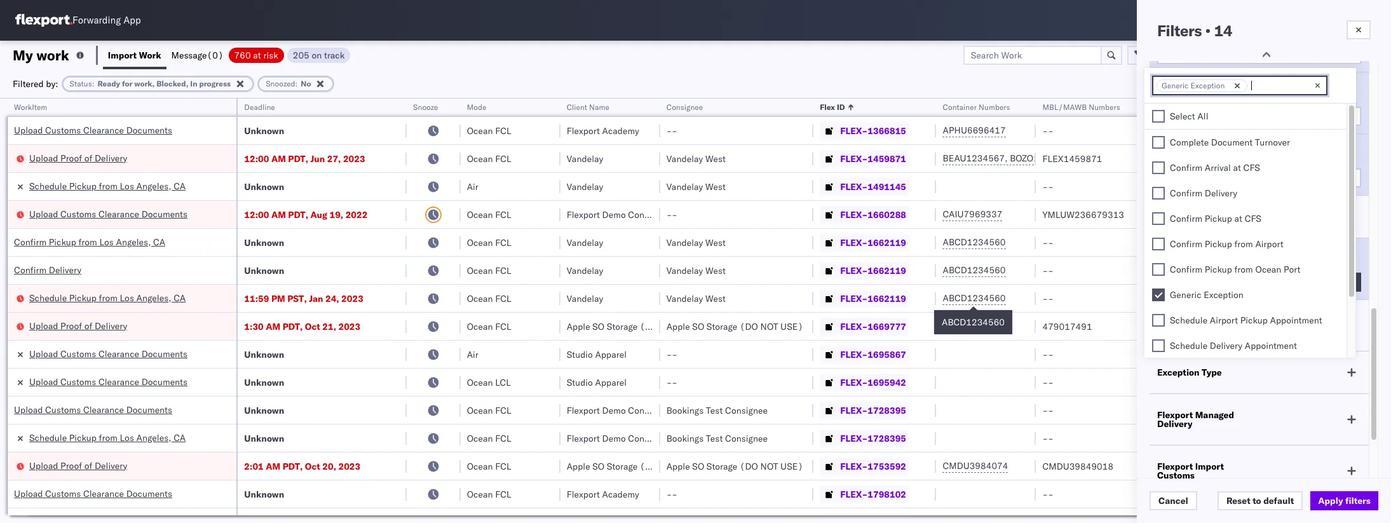 Task type: describe. For each thing, give the bounding box(es) containing it.
12 flex- from the top
[[841, 433, 868, 444]]

on
[[312, 49, 322, 61]]

next month
[[1172, 172, 1222, 184]]

6 ocean fcl from the top
[[467, 293, 512, 304]]

my
[[13, 46, 33, 64]]

list box containing select all
[[1145, 104, 1348, 435]]

oct for flex-1753592
[[305, 461, 320, 472]]

ready inside ready for customs clearance
[[1158, 315, 1184, 327]]

3 flex- from the top
[[841, 181, 868, 192]]

studio apparel for air
[[567, 349, 627, 360]]

1 demo from the top
[[603, 209, 626, 220]]

mbl/mawb numbers
[[1043, 102, 1121, 112]]

import work button
[[103, 41, 166, 69]]

(0)
[[207, 49, 224, 61]]

2 flex-1662119 from the top
[[841, 265, 907, 276]]

exception
[[1192, 49, 1234, 61]]

205 on track
[[293, 49, 345, 61]]

apply filters
[[1319, 495, 1371, 507]]

2:01 am pdt, oct 20, 2023
[[244, 461, 361, 472]]

5 vandelay west from the top
[[667, 293, 726, 304]]

flex id button
[[814, 100, 924, 113]]

of for 2:01 am pdt, oct 20, 2023
[[84, 460, 92, 471]]

0 vertical spatial generic
[[1162, 81, 1189, 90]]

ca for 2nd schedule pickup from los angeles, ca link from the bottom of the page
[[174, 292, 186, 304]]

generic inside button
[[1172, 277, 1205, 288]]

customs inside flexport import customs
[[1158, 470, 1195, 481]]

upload customs clearance documents button for flex-1728395
[[14, 403, 172, 417]]

schedule pickup from los angeles, ca link for air
[[29, 180, 186, 192]]

item
[[1182, 254, 1201, 265]]

confirm pickup at cfs
[[1171, 213, 1262, 224]]

jun
[[311, 153, 325, 164]]

risk
[[263, 49, 278, 61]]

clearance inside ready for customs clearance
[[1158, 324, 1201, 336]]

2023 for 12:00 am pdt, jun 27, 2023
[[343, 153, 365, 164]]

flexport academy for flex-1366815
[[567, 125, 640, 136]]

message
[[171, 49, 207, 61]]

7 flex- from the top
[[841, 293, 868, 304]]

12:00 for 12:00 am pdt, jun 27, 2023
[[244, 153, 269, 164]]

7 ocean fcl from the top
[[467, 321, 512, 332]]

12:00 am pdt, aug 19, 2022
[[244, 209, 368, 220]]

2 flex-1728395 from the top
[[841, 433, 907, 444]]

4 fcl from the top
[[495, 237, 512, 248]]

1 flex- from the top
[[841, 125, 868, 136]]

ready for customs clearance
[[1158, 315, 1240, 336]]

8 fcl from the top
[[495, 405, 512, 416]]

flex-1695942
[[841, 377, 907, 388]]

0 vertical spatial type
[[1204, 254, 1224, 265]]

am for 12:00 am pdt, aug 19, 2022
[[271, 209, 286, 220]]

4 unknown from the top
[[244, 265, 284, 276]]

8 unknown from the top
[[244, 433, 284, 444]]

4 west from the top
[[706, 265, 726, 276]]

479017491
[[1043, 321, 1093, 332]]

schedule for air's schedule pickup from los angeles, ca link
[[29, 180, 67, 192]]

1 horizontal spatial confirm delivery
[[1171, 188, 1238, 199]]

2 vandelay west from the top
[[667, 181, 726, 192]]

1491145
[[868, 181, 907, 192]]

workitem
[[14, 102, 47, 112]]

3 gaurav from the top
[[1235, 209, 1264, 220]]

studio for ocean lcl
[[567, 377, 593, 388]]

3 fcl from the top
[[495, 209, 512, 220]]

jaehyung
[[1235, 293, 1272, 304]]

3 demo from the top
[[603, 433, 626, 444]]

2 upload proof of delivery link from the top
[[29, 319, 127, 332]]

filtered
[[13, 78, 44, 89]]

name
[[589, 102, 610, 112]]

am for 1:30 am pdt, oct 21, 2023
[[266, 321, 281, 332]]

batch action button
[[1300, 45, 1384, 65]]

11 resize handle column header from the left
[[1359, 99, 1375, 523]]

batch
[[1320, 49, 1345, 61]]

generic exception inside button
[[1172, 277, 1250, 288]]

1 1662119 from the top
[[868, 237, 907, 248]]

upload customs clearance documents button for flex-1366815
[[14, 124, 172, 138]]

managed
[[1196, 409, 1235, 421]]

1 horizontal spatial deadline
[[1158, 88, 1196, 99]]

confirm arrival at cfs
[[1171, 162, 1261, 174]]

resize handle column header for mode
[[545, 99, 561, 523]]

snooze
[[413, 102, 438, 112]]

2 bookings from the top
[[667, 433, 704, 444]]

1 flexport demo consignee from the top
[[567, 209, 671, 220]]

actions
[[1336, 102, 1362, 112]]

1 jawla from the top
[[1266, 153, 1288, 164]]

2 vertical spatial test
[[706, 433, 723, 444]]

apply filters button
[[1311, 491, 1379, 511]]

choi
[[1275, 293, 1293, 304]]

academy for flex-1798102
[[603, 489, 640, 500]]

generic exception button
[[1158, 273, 1362, 292]]

1 flex-1728395 from the top
[[841, 405, 907, 416]]

4:03
[[1286, 111, 1305, 122]]

upload proof of delivery for 12:00
[[29, 152, 127, 164]]

4 flex- from the top
[[841, 209, 868, 220]]

work inside button
[[139, 49, 161, 61]]

proof for 12:00 am pdt, jun 27, 2023
[[60, 152, 82, 164]]

beau1234567, bozo1234565, tcnu1234565
[[943, 153, 1140, 164]]

beau1234567,
[[943, 153, 1008, 164]]

proof for 2:01 am pdt, oct 20, 2023
[[60, 460, 82, 471]]

1 flex-1662119 from the top
[[841, 237, 907, 248]]

am inside button
[[1227, 111, 1241, 122]]

document
[[1212, 137, 1253, 148]]

forwarding app link
[[15, 14, 141, 27]]

2 1662119 from the top
[[868, 265, 907, 276]]

11 fcl from the top
[[495, 489, 512, 500]]

schedule pickup from los angeles, ca for ocean fcl
[[29, 432, 186, 443]]

flex-1459871
[[841, 153, 907, 164]]

flexport academy for flex-1798102
[[567, 489, 640, 500]]

cfs for confirm arrival at cfs
[[1244, 162, 1261, 174]]

next
[[1172, 172, 1192, 184]]

for
[[122, 79, 132, 88]]

10 resize handle column header from the left
[[1313, 99, 1329, 523]]

jan
[[309, 293, 323, 304]]

1 west from the top
[[706, 153, 726, 164]]

5 jawla from the top
[[1266, 265, 1288, 276]]

status
[[70, 79, 92, 88]]

1 vertical spatial arrival
[[1205, 162, 1231, 174]]

2 ocean fcl from the top
[[467, 153, 512, 164]]

snoozed
[[266, 79, 295, 88]]

workitem button
[[8, 100, 224, 113]]

studio for air
[[567, 349, 593, 360]]

2:01
[[244, 461, 264, 472]]

schedule pickup from los angeles, ca link for ocean fcl
[[29, 431, 186, 444]]

complete
[[1171, 137, 1209, 148]]

flex-1798102
[[841, 489, 907, 500]]

consignee inside button
[[667, 102, 703, 112]]

5 ocean fcl from the top
[[467, 265, 512, 276]]

6 flex- from the top
[[841, 265, 868, 276]]

2 proof from the top
[[60, 320, 82, 332]]

client name
[[567, 102, 610, 112]]

1 fcl from the top
[[495, 125, 512, 136]]

2023 for 11:59 pm pst, jan 24, 2023
[[342, 293, 364, 304]]

3 flexport demo consignee from the top
[[567, 433, 671, 444]]

for
[[1186, 315, 1200, 327]]

2 of from the top
[[84, 320, 92, 332]]

2 gaurav jawla from the top
[[1235, 181, 1288, 192]]

1 vertical spatial type
[[1202, 367, 1222, 378]]

27,
[[327, 153, 341, 164]]

•
[[1206, 21, 1211, 40]]

aplu9843989
[[943, 320, 1004, 332]]

at for confirm arrival at cfs
[[1234, 162, 1242, 174]]

10 ocean fcl from the top
[[467, 461, 512, 472]]

apparel for air
[[595, 349, 627, 360]]

4 jawla from the top
[[1266, 237, 1288, 248]]

2 1728395 from the top
[[868, 433, 907, 444]]

flex-1366815
[[841, 125, 907, 136]]

exception type
[[1158, 367, 1222, 378]]

6 fcl from the top
[[495, 293, 512, 304]]

1 vertical spatial pm
[[271, 293, 285, 304]]

5 west from the top
[[706, 293, 726, 304]]

arrival date
[[1158, 149, 1209, 161]]

3 unknown from the top
[[244, 237, 284, 248]]

6 unknown from the top
[[244, 377, 284, 388]]

flexport inside flexport managed delivery
[[1158, 409, 1194, 421]]

2 west from the top
[[706, 181, 726, 192]]

10 fcl from the top
[[495, 461, 512, 472]]

3 1662119 from the top
[[868, 293, 907, 304]]

flex-1753592
[[841, 461, 907, 472]]

schedule delivery appointment
[[1171, 340, 1298, 352]]

mbl/mawb
[[1043, 102, 1087, 112]]

11 ocean fcl from the top
[[467, 489, 512, 500]]

2 flexport demo consignee from the top
[[567, 405, 671, 416]]

mode
[[467, 102, 487, 112]]

los for ocean fcl schedule pickup from los angeles, ca link
[[120, 432, 134, 443]]

aug
[[311, 209, 327, 220]]

deadline button
[[238, 100, 394, 113]]

20,
[[323, 461, 336, 472]]

760
[[234, 49, 251, 61]]

schedule for 2nd schedule pickup from los angeles, ca link from the bottom of the page
[[29, 292, 67, 304]]

3 ocean fcl from the top
[[467, 209, 512, 220]]

schedule airport pickup appointment
[[1171, 315, 1323, 326]]

upload proof of delivery for 2:01
[[29, 460, 127, 471]]

confirm pickup from airport
[[1171, 238, 1284, 250]]

savant
[[1264, 125, 1292, 136]]

1 bookings test consignee from the top
[[667, 405, 768, 416]]

ocean lcl
[[467, 377, 511, 388]]

5 fcl from the top
[[495, 265, 512, 276]]

1695867
[[868, 349, 907, 360]]

numbers for mbl/mawb numbers
[[1089, 102, 1121, 112]]

2 bookings test consignee from the top
[[667, 433, 768, 444]]

numbers for container numbers
[[979, 102, 1011, 112]]

work
[[36, 46, 69, 64]]

confirm pickup from los angeles, ca button
[[14, 236, 165, 250]]

–
[[1244, 111, 1249, 122]]

exception inside button
[[1207, 277, 1250, 288]]

air for studio apparel
[[467, 349, 479, 360]]

import work
[[108, 49, 161, 61]]

cfs for confirm pickup at cfs
[[1245, 213, 1262, 224]]

1798102
[[868, 489, 907, 500]]

pickup inside button
[[49, 236, 76, 248]]

9 unknown from the top
[[244, 489, 284, 500]]

2 gaurav from the top
[[1235, 181, 1264, 192]]

import inside button
[[108, 49, 137, 61]]

action
[[1347, 49, 1375, 61]]

14 flex- from the top
[[841, 489, 868, 500]]

all
[[1198, 111, 1209, 122]]

batch action
[[1320, 49, 1375, 61]]

select all
[[1171, 111, 1209, 122]]

8 flex- from the top
[[841, 321, 868, 332]]

3 flex-1662119 from the top
[[841, 293, 907, 304]]

consignee button
[[660, 100, 801, 113]]

12:00 am pdt, jun 27, 2023
[[244, 153, 365, 164]]



Task type: locate. For each thing, give the bounding box(es) containing it.
resize handle column header for client name
[[645, 99, 660, 523]]

0 vertical spatial arrival
[[1158, 149, 1187, 161]]

schedule pickup from los angeles, ca for air
[[29, 180, 186, 192]]

consignee
[[667, 102, 703, 112], [628, 209, 671, 220], [628, 405, 671, 416], [725, 405, 768, 416], [628, 433, 671, 444], [725, 433, 768, 444]]

0 vertical spatial air
[[467, 181, 479, 192]]

1 vertical spatial of
[[84, 320, 92, 332]]

1 vertical spatial demo
[[603, 405, 626, 416]]

2 vertical spatial oct
[[305, 461, 320, 472]]

generic exception down confirm pickup from ocean port
[[1172, 277, 1250, 288]]

205
[[293, 49, 310, 61]]

9 ocean fcl from the top
[[467, 433, 512, 444]]

1 vertical spatial flex-1728395
[[841, 433, 907, 444]]

5 flex- from the top
[[841, 237, 868, 248]]

resize handle column header for consignee
[[799, 99, 814, 523]]

1 vertical spatial confirm delivery
[[14, 264, 81, 276]]

2 vertical spatial flex-1662119
[[841, 293, 907, 304]]

None checkbox
[[1153, 110, 1165, 123], [1153, 238, 1165, 251], [1153, 340, 1165, 352], [1153, 110, 1165, 123], [1153, 238, 1165, 251], [1153, 340, 1165, 352]]

flexport inside flexport import customs
[[1158, 461, 1194, 472]]

ca inside schedule pickup from los angeles, ca 'button'
[[174, 292, 186, 304]]

10 flex- from the top
[[841, 377, 868, 388]]

cancel
[[1159, 495, 1189, 507]]

5 gaurav jawla from the top
[[1235, 265, 1288, 276]]

2 vertical spatial flexport demo consignee
[[567, 433, 671, 444]]

0 vertical spatial 1662119
[[868, 237, 907, 248]]

airport up generic exception button
[[1256, 238, 1284, 250]]

at left risk
[[253, 49, 261, 61]]

1728395 up 1753592
[[868, 433, 907, 444]]

message (0)
[[171, 49, 224, 61]]

2 vertical spatial at
[[1235, 213, 1243, 224]]

0 vertical spatial bookings
[[667, 405, 704, 416]]

import inside flexport import customs
[[1196, 461, 1225, 472]]

schedule pickup from los angeles, ca button
[[29, 292, 186, 306]]

1 vertical spatial academy
[[603, 489, 640, 500]]

import down flexport managed delivery
[[1196, 461, 1225, 472]]

next month button
[[1158, 168, 1362, 188]]

1 vertical spatial 1728395
[[868, 433, 907, 444]]

arrival
[[1158, 149, 1187, 161], [1205, 162, 1231, 174]]

1 schedule pickup from los angeles, ca from the top
[[29, 180, 186, 192]]

7 resize handle column header from the left
[[922, 99, 937, 523]]

3 west from the top
[[706, 237, 726, 248]]

flex-1728395 down flex-1695942
[[841, 405, 907, 416]]

2 resize handle column header from the left
[[392, 99, 407, 523]]

0 vertical spatial confirm delivery
[[1171, 188, 1238, 199]]

operator up omkar at the right
[[1235, 102, 1266, 112]]

0 vertical spatial airport
[[1256, 238, 1284, 250]]

2023 for 1:30 am pdt, oct 21, 2023
[[339, 321, 361, 332]]

clearance
[[83, 124, 124, 136], [98, 208, 139, 220], [1158, 324, 1201, 336], [98, 348, 139, 360], [98, 376, 139, 388], [83, 404, 124, 416], [83, 488, 124, 499]]

flex id
[[820, 102, 845, 112]]

2 numbers from the left
[[1089, 102, 1121, 112]]

gaurav down confirm arrival at cfs
[[1235, 181, 1264, 192]]

schedule pickup from los angeles, ca link
[[29, 180, 186, 192], [29, 292, 186, 304], [29, 431, 186, 444]]

1 vertical spatial oct
[[305, 321, 320, 332]]

upload customs clearance documents link
[[14, 124, 172, 136], [29, 208, 188, 220], [29, 347, 188, 360], [29, 375, 188, 388], [14, 403, 172, 416], [14, 487, 172, 500]]

2 vertical spatial generic exception
[[1171, 289, 1244, 301]]

confirm pickup from los angeles, ca
[[14, 236, 165, 248]]

2023 right 27,
[[343, 153, 365, 164]]

1 vertical spatial apparel
[[595, 377, 627, 388]]

2023 right 21,
[[339, 321, 361, 332]]

work left item
[[1158, 254, 1180, 265]]

confirm delivery link
[[14, 264, 81, 276]]

2023 right 24,
[[342, 293, 364, 304]]

gaurav jawla up confirm pickup from ocean port
[[1235, 237, 1288, 248]]

1 vertical spatial ready
[[1158, 315, 1184, 327]]

0 horizontal spatial confirm delivery
[[14, 264, 81, 276]]

9 fcl from the top
[[495, 433, 512, 444]]

pm right 4:03
[[1308, 111, 1322, 122]]

0 vertical spatial flex-1728395
[[841, 405, 907, 416]]

id
[[837, 102, 845, 112]]

gaurav jawla
[[1235, 153, 1288, 164], [1235, 181, 1288, 192], [1235, 209, 1288, 220], [1235, 237, 1288, 248], [1235, 265, 1288, 276]]

resize handle column header for mbl/mawb numbers
[[1213, 99, 1229, 523]]

ca for ocean fcl schedule pickup from los angeles, ca link
[[174, 432, 186, 443]]

11:59
[[244, 293, 269, 304]]

gaurav jawla down next month button
[[1235, 209, 1288, 220]]

aphu6696417
[[943, 125, 1006, 136]]

pm left pst,
[[271, 293, 285, 304]]

2023 for 2:01 am pdt, oct 20, 2023
[[339, 461, 361, 472]]

3 proof from the top
[[60, 460, 82, 471]]

: for status
[[92, 79, 94, 88]]

upload customs clearance documents
[[14, 124, 172, 136], [29, 208, 188, 220], [29, 348, 188, 360], [29, 376, 188, 388], [14, 404, 172, 416], [14, 488, 172, 499]]

1 studio from the top
[[567, 349, 593, 360]]

month
[[1194, 172, 1222, 184]]

1366815
[[868, 125, 907, 136]]

airport
[[1256, 238, 1284, 250], [1210, 315, 1239, 326]]

ca for air's schedule pickup from los angeles, ca link
[[174, 180, 186, 192]]

2 air from the top
[[467, 349, 479, 360]]

gaurav up jaehyung
[[1235, 265, 1264, 276]]

Search Shipments (/) text field
[[1148, 11, 1271, 30]]

0 vertical spatial oct
[[1172, 111, 1187, 122]]

import up for at the top of page
[[108, 49, 137, 61]]

1 vertical spatial schedule pickup from los angeles, ca link
[[29, 292, 186, 304]]

progress
[[199, 79, 231, 88]]

1 proof from the top
[[60, 152, 82, 164]]

upload proof of delivery link for 2:01
[[29, 459, 127, 472]]

1 vandelay west from the top
[[667, 153, 726, 164]]

0 horizontal spatial operator
[[1158, 211, 1196, 223]]

1 vertical spatial bookings test consignee
[[667, 433, 768, 444]]

1728395 down 1695942
[[868, 405, 907, 416]]

operator down next
[[1158, 211, 1196, 223]]

am left the jun
[[271, 153, 286, 164]]

am right 2:01
[[266, 461, 281, 472]]

container numbers
[[943, 102, 1011, 112]]

2 : from the left
[[295, 79, 298, 88]]

1 unknown from the top
[[244, 125, 284, 136]]

gaurav jawla down turnover
[[1235, 181, 1288, 192]]

generic exception up for
[[1171, 289, 1244, 301]]

1 vertical spatial flexport demo consignee
[[567, 405, 671, 416]]

gaurav up confirm pickup from ocean port
[[1235, 237, 1264, 248]]

schedule inside 'button'
[[29, 292, 67, 304]]

3 jawla from the top
[[1266, 209, 1288, 220]]

0 vertical spatial appointment
[[1271, 315, 1323, 326]]

pickup inside 'button'
[[69, 292, 97, 304]]

cfs down document
[[1244, 162, 1261, 174]]

2 flex- from the top
[[841, 153, 868, 164]]

los inside schedule pickup from los angeles, ca 'button'
[[120, 292, 134, 304]]

1 horizontal spatial numbers
[[1089, 102, 1121, 112]]

gaurav
[[1235, 153, 1264, 164], [1235, 181, 1264, 192], [1235, 209, 1264, 220], [1235, 237, 1264, 248], [1235, 265, 1264, 276]]

upload proof of delivery button for 12:00 am pdt, jun 27, 2023
[[29, 152, 127, 166]]

apparel for ocean lcl
[[595, 377, 627, 388]]

0 horizontal spatial :
[[92, 79, 94, 88]]

0 vertical spatial deadline
[[1158, 88, 1196, 99]]

5 resize handle column header from the left
[[645, 99, 660, 523]]

1662119
[[868, 237, 907, 248], [868, 265, 907, 276], [868, 293, 907, 304]]

flex-1728395 up flex-1753592
[[841, 433, 907, 444]]

1 studio apparel from the top
[[567, 349, 627, 360]]

status : ready for work, blocked, in progress
[[70, 79, 231, 88]]

1 vertical spatial 12:00
[[244, 209, 269, 220]]

upload customs clearance documents button
[[14, 124, 172, 138], [29, 208, 188, 222], [14, 403, 172, 417], [14, 487, 172, 501]]

0 vertical spatial proof
[[60, 152, 82, 164]]

los for air's schedule pickup from los angeles, ca link
[[120, 180, 134, 192]]

flex-1662119
[[841, 237, 907, 248], [841, 265, 907, 276], [841, 293, 907, 304]]

0 vertical spatial flexport academy
[[567, 125, 640, 136]]

(do
[[640, 321, 659, 332], [740, 321, 758, 332], [640, 461, 659, 472], [740, 461, 758, 472]]

work
[[139, 49, 161, 61], [1158, 254, 1180, 265]]

gaurav jawla up jaehyung
[[1235, 265, 1288, 276]]

delivery inside flexport managed delivery
[[1158, 418, 1193, 430]]

flex-1669777
[[841, 321, 907, 332]]

oct 26, 3:00 am – nov 25, 4:03 pm button
[[1158, 107, 1362, 126]]

am left aug
[[271, 209, 286, 220]]

airport up schedule delivery appointment
[[1210, 315, 1239, 326]]

oct left 20,
[[305, 461, 320, 472]]

1 vertical spatial test
[[706, 405, 723, 416]]

3 vandelay west from the top
[[667, 237, 726, 248]]

generic exception up 26,
[[1162, 81, 1225, 90]]

4 gaurav from the top
[[1235, 237, 1264, 248]]

at up confirm pickup from airport at the top
[[1235, 213, 1243, 224]]

flexport. image
[[15, 14, 72, 27]]

delivery inside confirm delivery link
[[49, 264, 81, 276]]

pdt, left the jun
[[288, 153, 308, 164]]

4 vandelay west from the top
[[667, 265, 726, 276]]

8 ocean fcl from the top
[[467, 405, 512, 416]]

academy for flex-1366815
[[603, 125, 640, 136]]

test
[[1304, 293, 1320, 304], [706, 405, 723, 416], [706, 433, 723, 444]]

0 vertical spatial academy
[[603, 125, 640, 136]]

ymluw236679313
[[1043, 209, 1125, 220]]

resize handle column header for container numbers
[[1021, 99, 1037, 523]]

2 demo from the top
[[603, 405, 626, 416]]

schedule
[[29, 180, 67, 192], [29, 292, 67, 304], [1171, 315, 1208, 326], [1171, 340, 1208, 352], [29, 432, 67, 443]]

reset to default button
[[1218, 491, 1304, 511]]

1 vertical spatial import
[[1196, 461, 1225, 472]]

1 vertical spatial schedule pickup from los angeles, ca
[[29, 292, 186, 304]]

air for vandelay
[[467, 181, 479, 192]]

1 vertical spatial upload proof of delivery button
[[29, 319, 127, 333]]

3 of from the top
[[84, 460, 92, 471]]

resize handle column header
[[221, 99, 237, 523], [392, 99, 407, 523], [445, 99, 461, 523], [545, 99, 561, 523], [645, 99, 660, 523], [799, 99, 814, 523], [922, 99, 937, 523], [1021, 99, 1037, 523], [1213, 99, 1229, 523], [1313, 99, 1329, 523], [1359, 99, 1375, 523]]

0 vertical spatial operator
[[1235, 102, 1266, 112]]

0 vertical spatial cfs
[[1244, 162, 1261, 174]]

pdt, for 27,
[[288, 153, 308, 164]]

1 vertical spatial flexport academy
[[567, 489, 640, 500]]

filtered by:
[[13, 78, 58, 89]]

1 vertical spatial work
[[1158, 254, 1180, 265]]

0 vertical spatial demo
[[603, 209, 626, 220]]

4 ocean fcl from the top
[[467, 237, 512, 248]]

am right 1:30
[[266, 321, 281, 332]]

0 horizontal spatial airport
[[1210, 315, 1239, 326]]

0 vertical spatial bookings test consignee
[[667, 405, 768, 416]]

nov
[[1251, 111, 1268, 122]]

am for 2:01 am pdt, oct 20, 2023
[[266, 461, 281, 472]]

default
[[1264, 495, 1295, 507]]

None checkbox
[[1153, 136, 1165, 149], [1153, 161, 1165, 174], [1153, 187, 1165, 200], [1153, 212, 1165, 225], [1153, 263, 1165, 276], [1153, 289, 1165, 301], [1153, 314, 1165, 327], [1153, 136, 1165, 149], [1153, 161, 1165, 174], [1153, 187, 1165, 200], [1153, 212, 1165, 225], [1153, 263, 1165, 276], [1153, 289, 1165, 301], [1153, 314, 1165, 327]]

snoozed : no
[[266, 79, 311, 88]]

1 vertical spatial studio apparel
[[567, 377, 627, 388]]

1 horizontal spatial airport
[[1256, 238, 1284, 250]]

1 vertical spatial 1662119
[[868, 265, 907, 276]]

cmdu39849018
[[1043, 461, 1114, 472]]

0 vertical spatial upload proof of delivery
[[29, 152, 127, 164]]

oct left 21,
[[305, 321, 320, 332]]

2 vertical spatial schedule pickup from los angeles, ca link
[[29, 431, 186, 444]]

cfs up confirm pickup from airport at the top
[[1245, 213, 1262, 224]]

0 horizontal spatial ready
[[98, 79, 120, 88]]

0 vertical spatial 12:00
[[244, 153, 269, 164]]

26,
[[1189, 111, 1203, 122]]

angeles, inside button
[[116, 236, 151, 248]]

work up "status : ready for work, blocked, in progress"
[[139, 49, 161, 61]]

2 vertical spatial demo
[[603, 433, 626, 444]]

pickup
[[69, 180, 97, 192], [1205, 213, 1233, 224], [49, 236, 76, 248], [1205, 238, 1233, 250], [1205, 264, 1233, 275], [69, 292, 97, 304], [1241, 315, 1268, 326], [69, 432, 97, 443]]

tcnu1234565
[[1078, 153, 1140, 164]]

0 horizontal spatial numbers
[[979, 102, 1011, 112]]

2 upload proof of delivery button from the top
[[29, 319, 127, 333]]

generic exception inside list box
[[1171, 289, 1244, 301]]

2 vertical spatial proof
[[60, 460, 82, 471]]

from inside button
[[79, 236, 97, 248]]

0 vertical spatial of
[[84, 152, 92, 164]]

flex-1366815 button
[[820, 122, 909, 140], [820, 122, 909, 140]]

oct for flex-1669777
[[305, 321, 320, 332]]

4 gaurav jawla from the top
[[1235, 237, 1288, 248]]

: for snoozed
[[295, 79, 298, 88]]

2 academy from the top
[[603, 489, 640, 500]]

type down confirm pickup from airport at the top
[[1204, 254, 1224, 265]]

appointment down 'choi' in the right of the page
[[1271, 315, 1323, 326]]

9 flex- from the top
[[841, 349, 868, 360]]

proof
[[60, 152, 82, 164], [60, 320, 82, 332], [60, 460, 82, 471]]

upload proof of delivery button
[[29, 152, 127, 166], [29, 319, 127, 333], [29, 459, 127, 473]]

am left –
[[1227, 111, 1241, 122]]

client
[[567, 102, 587, 112]]

ready left for
[[1158, 315, 1184, 327]]

bookings test consignee
[[667, 405, 768, 416], [667, 433, 768, 444]]

8 resize handle column header from the left
[[1021, 99, 1037, 523]]

1 horizontal spatial import
[[1196, 461, 1225, 472]]

1 vertical spatial operator
[[1158, 211, 1196, 223]]

pdt, for 19,
[[288, 209, 308, 220]]

upload proof of delivery link for 12:00
[[29, 152, 127, 164]]

0 vertical spatial apparel
[[595, 349, 627, 360]]

at for confirm pickup at cfs
[[1235, 213, 1243, 224]]

12:00 left the jun
[[244, 153, 269, 164]]

0 vertical spatial flex-1662119
[[841, 237, 907, 248]]

7 unknown from the top
[[244, 405, 284, 416]]

3 upload proof of delivery from the top
[[29, 460, 127, 471]]

2 upload proof of delivery from the top
[[29, 320, 127, 332]]

12:00 for 12:00 am pdt, aug 19, 2022
[[244, 209, 269, 220]]

1 vertical spatial upload proof of delivery
[[29, 320, 127, 332]]

1 horizontal spatial :
[[295, 79, 298, 88]]

1 vertical spatial deadline
[[244, 102, 275, 112]]

24,
[[326, 293, 339, 304]]

2 vertical spatial schedule pickup from los angeles, ca
[[29, 432, 186, 443]]

mode button
[[461, 100, 548, 113]]

0 vertical spatial pm
[[1308, 111, 1322, 122]]

2 vertical spatial 1662119
[[868, 293, 907, 304]]

1 vertical spatial airport
[[1210, 315, 1239, 326]]

type down schedule delivery appointment
[[1202, 367, 1222, 378]]

forwarding app
[[72, 14, 141, 26]]

apparel
[[595, 349, 627, 360], [595, 377, 627, 388]]

arrival down complete
[[1158, 149, 1187, 161]]

pdt, down pst,
[[283, 321, 303, 332]]

pdt, left 20,
[[283, 461, 303, 472]]

1 gaurav jawla from the top
[[1235, 153, 1288, 164]]

--
[[667, 125, 678, 136], [1043, 125, 1054, 136], [1043, 181, 1054, 192], [667, 209, 678, 220], [1043, 237, 1054, 248], [1043, 265, 1054, 276], [1043, 293, 1054, 304], [667, 349, 678, 360], [1043, 349, 1054, 360], [667, 377, 678, 388], [1043, 377, 1054, 388], [1043, 405, 1054, 416], [1043, 433, 1054, 444], [667, 489, 678, 500], [1043, 489, 1054, 500]]

2 jawla from the top
[[1266, 181, 1288, 192]]

9 resize handle column header from the left
[[1213, 99, 1229, 523]]

11 flex- from the top
[[841, 405, 868, 416]]

Search Work text field
[[964, 45, 1102, 65]]

oct 26, 3:00 am – nov 25, 4:03 pm
[[1172, 111, 1322, 122]]

pdt, for 21,
[[283, 321, 303, 332]]

pst,
[[288, 293, 307, 304]]

confirm pickup from ocean port
[[1171, 264, 1301, 275]]

None text field
[[1251, 80, 1264, 91]]

container numbers button
[[937, 100, 1024, 113]]

operator
[[1235, 102, 1266, 112], [1158, 211, 1196, 223]]

jaehyung choi - test destination agen
[[1235, 293, 1392, 304]]

delivery
[[95, 152, 127, 164], [1205, 188, 1238, 199], [49, 264, 81, 276], [95, 320, 127, 332], [1210, 340, 1243, 352], [1158, 418, 1193, 430], [95, 460, 127, 471]]

deadline inside button
[[244, 102, 275, 112]]

5 gaurav from the top
[[1235, 265, 1264, 276]]

los for 2nd schedule pickup from los angeles, ca link from the bottom of the page
[[120, 292, 134, 304]]

2 vertical spatial upload proof of delivery link
[[29, 459, 127, 472]]

7 fcl from the top
[[495, 321, 512, 332]]

0 vertical spatial upload proof of delivery button
[[29, 152, 127, 166]]

los for confirm pickup from los angeles, ca link
[[99, 236, 114, 248]]

1 upload proof of delivery link from the top
[[29, 152, 127, 164]]

flex
[[820, 102, 836, 112]]

of
[[84, 152, 92, 164], [84, 320, 92, 332], [84, 460, 92, 471]]

list box
[[1145, 104, 1348, 435]]

2023 right 20,
[[339, 461, 361, 472]]

1 vertical spatial generic exception
[[1172, 277, 1250, 288]]

los inside confirm pickup from los angeles, ca link
[[99, 236, 114, 248]]

am for 12:00 am pdt, jun 27, 2023
[[271, 153, 286, 164]]

0 vertical spatial schedule pickup from los angeles, ca
[[29, 180, 186, 192]]

ca for confirm pickup from los angeles, ca link
[[153, 236, 165, 248]]

3 schedule pickup from los angeles, ca link from the top
[[29, 431, 186, 444]]

pdt, for 20,
[[283, 461, 303, 472]]

in
[[190, 79, 197, 88]]

generic down work item type
[[1172, 277, 1205, 288]]

resize handle column header for deadline
[[392, 99, 407, 523]]

1 1728395 from the top
[[868, 405, 907, 416]]

5 unknown from the top
[[244, 349, 284, 360]]

0 vertical spatial test
[[1304, 293, 1320, 304]]

academy
[[603, 125, 640, 136], [603, 489, 640, 500]]

2 vertical spatial upload proof of delivery
[[29, 460, 127, 471]]

upload customs clearance documents button for flex-1798102
[[14, 487, 172, 501]]

1 : from the left
[[92, 79, 94, 88]]

pm inside button
[[1308, 111, 1322, 122]]

0 horizontal spatial pm
[[271, 293, 285, 304]]

at down document
[[1234, 162, 1242, 174]]

appointment down schedule airport pickup appointment
[[1245, 340, 1298, 352]]

confirm delivery down month
[[1171, 188, 1238, 199]]

1 upload proof of delivery button from the top
[[29, 152, 127, 166]]

customs inside ready for customs clearance
[[1203, 315, 1240, 327]]

oct left 26,
[[1172, 111, 1187, 122]]

0 vertical spatial 1728395
[[868, 405, 907, 416]]

resize handle column header for workitem
[[221, 99, 237, 523]]

1 numbers from the left
[[979, 102, 1011, 112]]

flex-1695867 button
[[820, 346, 909, 363], [820, 346, 909, 363]]

1 horizontal spatial pm
[[1308, 111, 1322, 122]]

2 unknown from the top
[[244, 181, 284, 192]]

760 at risk
[[234, 49, 278, 61]]

3 schedule pickup from los angeles, ca from the top
[[29, 432, 186, 443]]

0 vertical spatial import
[[108, 49, 137, 61]]

1 horizontal spatial operator
[[1235, 102, 1266, 112]]

1 horizontal spatial work
[[1158, 254, 1180, 265]]

generic down "file"
[[1162, 81, 1189, 90]]

pdt, left aug
[[288, 209, 308, 220]]

0 vertical spatial upload proof of delivery link
[[29, 152, 127, 164]]

0 vertical spatial at
[[253, 49, 261, 61]]

so
[[593, 321, 605, 332], [693, 321, 705, 332], [593, 461, 605, 472], [693, 461, 705, 472]]

1 vertical spatial proof
[[60, 320, 82, 332]]

documents
[[126, 124, 172, 136], [142, 208, 188, 220], [142, 348, 188, 360], [142, 376, 188, 388], [126, 404, 172, 416], [126, 488, 172, 499]]

schedule for ocean fcl schedule pickup from los angeles, ca link
[[29, 432, 67, 443]]

gaurav up confirm pickup from airport at the top
[[1235, 209, 1264, 220]]

oct inside button
[[1172, 111, 1187, 122]]

confirm delivery down confirm pickup from los angeles, ca button
[[14, 264, 81, 276]]

1 vertical spatial cfs
[[1245, 213, 1262, 224]]

numbers right mbl/mawb
[[1089, 102, 1121, 112]]

1 vertical spatial generic
[[1172, 277, 1205, 288]]

upload proof of delivery link
[[29, 152, 127, 164], [29, 319, 127, 332], [29, 459, 127, 472]]

2 vertical spatial generic
[[1171, 289, 1202, 301]]

arrival down date
[[1205, 162, 1231, 174]]

2 vertical spatial of
[[84, 460, 92, 471]]

studio apparel for ocean lcl
[[567, 377, 627, 388]]

12:00 left aug
[[244, 209, 269, 220]]

filters • 14
[[1158, 21, 1233, 40]]

2 studio apparel from the top
[[567, 377, 627, 388]]

deadline up select
[[1158, 88, 1196, 99]]

confirm
[[1171, 162, 1203, 174], [1171, 188, 1203, 199], [1171, 213, 1203, 224], [14, 236, 46, 248], [1171, 238, 1203, 250], [1171, 264, 1203, 275], [14, 264, 46, 276]]

numbers up aphu6696417
[[979, 102, 1011, 112]]

1 horizontal spatial arrival
[[1205, 162, 1231, 174]]

from inside 'button'
[[99, 292, 118, 304]]

gaurav jawla up next month button
[[1235, 153, 1288, 164]]

1 academy from the top
[[603, 125, 640, 136]]

0 vertical spatial work
[[139, 49, 161, 61]]

13 flex- from the top
[[841, 461, 868, 472]]

1 ocean fcl from the top
[[467, 125, 512, 136]]

of for 12:00 am pdt, jun 27, 2023
[[84, 152, 92, 164]]

1 gaurav from the top
[[1235, 153, 1264, 164]]

upload proof of delivery button for 2:01 am pdt, oct 20, 2023
[[29, 459, 127, 473]]

2 schedule pickup from los angeles, ca link from the top
[[29, 292, 186, 304]]

resize handle column header for flex id
[[922, 99, 937, 523]]

flexport import customs
[[1158, 461, 1225, 481]]

1 vertical spatial appointment
[[1245, 340, 1298, 352]]

2 apparel from the top
[[595, 377, 627, 388]]

angeles, inside 'button'
[[136, 292, 171, 304]]

1660288
[[868, 209, 907, 220]]

: up workitem button
[[92, 79, 94, 88]]

19,
[[330, 209, 343, 220]]

file
[[1174, 49, 1190, 61]]

0 horizontal spatial arrival
[[1158, 149, 1187, 161]]

file exception button
[[1154, 45, 1242, 65], [1154, 45, 1242, 65]]

2 fcl from the top
[[495, 153, 512, 164]]

1 vertical spatial studio
[[567, 377, 593, 388]]

1 bookings from the top
[[667, 405, 704, 416]]

ca inside confirm pickup from los angeles, ca link
[[153, 236, 165, 248]]

deadline down snoozed
[[244, 102, 275, 112]]

1 flexport academy from the top
[[567, 125, 640, 136]]

air
[[467, 181, 479, 192], [467, 349, 479, 360]]

2 vertical spatial upload proof of delivery button
[[29, 459, 127, 473]]

3 gaurav jawla from the top
[[1235, 209, 1288, 220]]

0 vertical spatial generic exception
[[1162, 81, 1225, 90]]

: left "no"
[[295, 79, 298, 88]]

3 resize handle column header from the left
[[445, 99, 461, 523]]

2 schedule pickup from los angeles, ca from the top
[[29, 292, 186, 304]]

gaurav up next month button
[[1235, 153, 1264, 164]]

ready left for at the top of page
[[98, 79, 120, 88]]

flex-1491145 button
[[820, 178, 909, 196], [820, 178, 909, 196]]

generic up for
[[1171, 289, 1202, 301]]

1 vertical spatial at
[[1234, 162, 1242, 174]]

1 schedule pickup from los angeles, ca link from the top
[[29, 180, 186, 192]]



Task type: vqa. For each thing, say whether or not it's contained in the screenshot.
the topmost the '1:59 AM CST, Dec 14, 2022'
no



